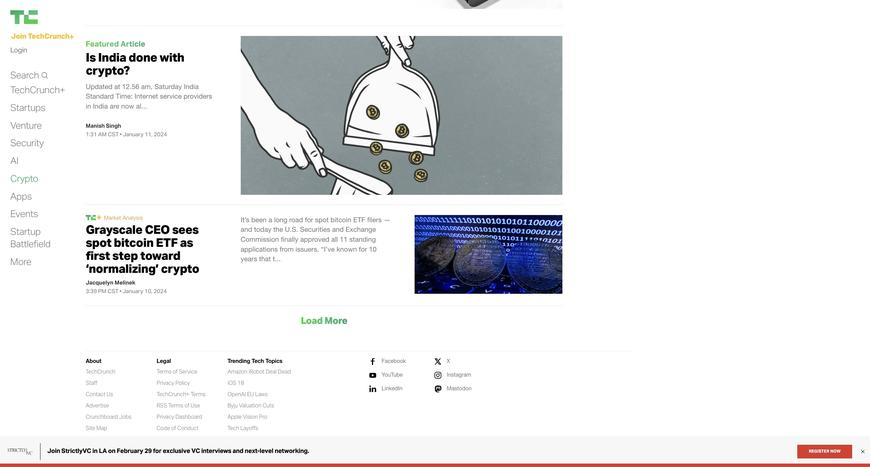 Task type: locate. For each thing, give the bounding box(es) containing it.
about up staff
[[86, 358, 101, 365]]

1 horizontal spatial for
[[359, 245, 367, 253]]

india up providers
[[184, 83, 199, 90]]

1 vertical spatial techcrunch
[[86, 369, 115, 376]]

byju valuation cuts link
[[228, 403, 274, 410]]

techcrunch link up join techcrunch +
[[10, 10, 79, 24]]

of for service
[[173, 369, 178, 376]]

0 vertical spatial techcrunch+
[[10, 84, 65, 96]]

1 vertical spatial privacy
[[157, 414, 174, 421]]

india inside featured article is india done with crypto?
[[98, 50, 126, 65]]

about link
[[86, 358, 101, 365]]

etf up exchange at the left top of the page
[[353, 216, 365, 224]]

1 horizontal spatial more
[[325, 315, 347, 327]]

years
[[241, 255, 257, 263]]

0 vertical spatial january
[[123, 131, 144, 138]]

0 vertical spatial bitcoin
[[331, 216, 351, 224]]

1 vertical spatial january
[[123, 288, 143, 295]]

for
[[305, 216, 313, 224], [359, 245, 367, 253]]

and up all at the bottom
[[332, 226, 344, 234]]

and down it's
[[241, 226, 252, 234]]

facebook
[[382, 358, 406, 365]]

1 horizontal spatial spot
[[315, 216, 329, 224]]

man sweeping bitcoins into dustpan; coinbase second quarter earnings analysis image
[[241, 36, 563, 195]]

0 horizontal spatial techcrunch+
[[10, 84, 65, 96]]

terms up use
[[191, 391, 206, 398]]

2024 right 11,
[[154, 131, 167, 138]]

1 vertical spatial 2024
[[154, 288, 167, 295]]

code of conduct
[[157, 425, 199, 432]]

techcrunch right join
[[28, 32, 70, 40]]

techcrunch+ terms link
[[157, 391, 206, 399]]

of for conduct
[[171, 425, 176, 432]]

crunchboard jobs
[[86, 414, 132, 421]]

january left 11,
[[123, 131, 144, 138]]

1 horizontal spatial etf
[[353, 216, 365, 224]]

1 vertical spatial techcrunch+
[[157, 391, 189, 398]]

1 vertical spatial more
[[325, 315, 347, 327]]

techcrunch down about link
[[86, 369, 115, 376]]

1 vertical spatial bitcoin
[[114, 235, 154, 250]]

facebook image
[[369, 359, 376, 366]]

0 vertical spatial •
[[120, 131, 122, 138]]

vision
[[243, 414, 258, 421]]

long
[[274, 216, 287, 224]]

0 horizontal spatial bitcoin
[[114, 235, 154, 250]]

more
[[10, 256, 31, 268], [325, 315, 347, 327]]

for left 10
[[359, 245, 367, 253]]

january
[[123, 131, 144, 138], [123, 288, 143, 295]]

0 vertical spatial 2024
[[154, 131, 167, 138]]

1 vertical spatial about
[[157, 437, 172, 443]]

of up privacy policy
[[173, 369, 178, 376]]

1 vertical spatial •
[[120, 288, 122, 295]]

more link
[[10, 256, 31, 268]]

2 vertical spatial india
[[93, 102, 108, 110]]

0 vertical spatial tech
[[252, 358, 264, 365]]

etf inside grayscale ceo sees spot bitcoin etf as first step toward 'normalizing' crypto jacquelyn melinek 3:39 pm cst • january 10, 2024
[[156, 235, 178, 250]]

chatgpt link
[[228, 437, 250, 444]]

1 vertical spatial india
[[184, 83, 199, 90]]

© 2024 yahoo. all rights reserved. powered by wordpress vip .
[[86, 457, 220, 462]]

0 horizontal spatial about
[[86, 358, 101, 365]]

0 horizontal spatial techcrunch
[[28, 32, 70, 40]]

0 vertical spatial about
[[86, 358, 101, 365]]

apps
[[10, 190, 32, 202]]

"i've
[[321, 245, 335, 253]]

code of conduct link
[[157, 425, 199, 433]]

byju valuation cuts
[[228, 403, 274, 410]]

bitcoin down 'analysis'
[[114, 235, 154, 250]]

finally
[[281, 236, 298, 244]]

2 privacy from the top
[[157, 414, 174, 421]]

1 vertical spatial terms
[[191, 391, 206, 398]]

amazon irobot deal dead link
[[228, 369, 291, 376]]

1 vertical spatial tech
[[228, 425, 239, 432]]

that
[[259, 255, 271, 263]]

advertise link
[[86, 403, 109, 410]]

india down "standard"
[[93, 102, 108, 110]]

• inside grayscale ceo sees spot bitcoin etf as first step toward 'normalizing' crypto jacquelyn melinek 3:39 pm cst • january 10, 2024
[[120, 288, 122, 295]]

instagram image
[[435, 373, 441, 379]]

login
[[10, 46, 27, 54]]

al...
[[136, 102, 147, 110]]

1 horizontal spatial and
[[332, 226, 344, 234]]

0 vertical spatial cst
[[108, 131, 119, 138]]

terms of service link
[[157, 369, 197, 376]]

2024 inside the manish singh 1:31 am cst • january 11, 2024
[[154, 131, 167, 138]]

india down featured
[[98, 50, 126, 65]]

vip
[[212, 457, 219, 462]]

article
[[121, 39, 145, 48]]

1 privacy from the top
[[157, 380, 174, 387]]

the
[[273, 226, 283, 234]]

tech
[[252, 358, 264, 365], [228, 425, 239, 432]]

1 vertical spatial spot
[[86, 235, 111, 250]]

cst down jacquelyn melinek link
[[108, 288, 119, 295]]

1 vertical spatial techcrunch link
[[86, 215, 96, 221]]

techcrunch link down about link
[[86, 369, 115, 376]]

commission
[[241, 236, 279, 244]]

january down 'melinek'
[[123, 288, 143, 295]]

pro
[[259, 414, 267, 421]]

0 vertical spatial techcrunch
[[28, 32, 70, 40]]

spot inside grayscale ceo sees spot bitcoin etf as first step toward 'normalizing' crypto jacquelyn melinek 3:39 pm cst • january 10, 2024
[[86, 235, 111, 250]]

about
[[86, 358, 101, 365], [157, 437, 172, 443]]

2024 right 10,
[[154, 288, 167, 295]]

terms for rss terms of use
[[168, 403, 183, 410]]

road
[[289, 216, 303, 224]]

0 horizontal spatial more
[[10, 256, 31, 268]]

techcrunch+ down search image
[[10, 84, 65, 96]]

0 vertical spatial etf
[[353, 216, 365, 224]]

bitcoin
[[331, 216, 351, 224], [114, 235, 154, 250]]

it's been a long road for spot bitcoin etf filers — and today the u.s. securities and exchange commission finally approved all 11 standing applications from issuers. "i've known for 10 years that t...
[[241, 216, 391, 263]]

terms up privacy dashboard
[[168, 403, 183, 410]]

• down singh
[[120, 131, 122, 138]]

1 vertical spatial cst
[[108, 288, 119, 295]]

0 horizontal spatial spot
[[86, 235, 111, 250]]

1 horizontal spatial about
[[157, 437, 172, 443]]

• inside the manish singh 1:31 am cst • january 11, 2024
[[120, 131, 122, 138]]

startups
[[10, 101, 45, 114]]

topics
[[266, 358, 283, 365]]

spot up securities
[[315, 216, 329, 224]]

techcrunch link left plus bold icon
[[86, 215, 96, 221]]

site map link
[[86, 425, 107, 433]]

tech up irobot
[[252, 358, 264, 365]]

0 horizontal spatial and
[[241, 226, 252, 234]]

'normalizing'
[[86, 261, 159, 277]]

terms for techcrunch+ terms
[[191, 391, 206, 398]]

contact us
[[86, 391, 113, 398]]

11,
[[145, 131, 153, 138]]

reserved.
[[139, 457, 159, 462]]

0 horizontal spatial tech
[[228, 425, 239, 432]]

2024 right ©
[[91, 457, 102, 462]]

apps link
[[10, 190, 32, 203]]

spot down plus bold icon
[[86, 235, 111, 250]]

standard
[[86, 92, 114, 100]]

techcrunch link containing techcrunch
[[86, 369, 115, 376]]

about for about link
[[86, 358, 101, 365]]

more right load
[[325, 315, 347, 327]]

bitcoin is seen with binary code displayed on a laptop screen in an illustration photo. image
[[415, 215, 563, 294]]

of right code
[[171, 425, 176, 432]]

bitcoin inside grayscale ceo sees spot bitcoin etf as first step toward 'normalizing' crypto jacquelyn melinek 3:39 pm cst • january 10, 2024
[[114, 235, 154, 250]]

10,
[[145, 288, 152, 295]]

venture link
[[10, 119, 42, 132]]

0 horizontal spatial etf
[[156, 235, 178, 250]]

2 vertical spatial techcrunch link
[[86, 369, 115, 376]]

etf inside it's been a long road for spot bitcoin etf filers — and today the u.s. securities and exchange commission finally approved all 11 standing applications from issuers. "i've known for 10 years that t...
[[353, 216, 365, 224]]

grayscale ceo sees spot bitcoin etf as first step toward 'normalizing' crypto link
[[86, 222, 199, 277]]

rss terms of use
[[157, 403, 200, 410]]

2 vertical spatial terms
[[168, 403, 183, 410]]

more down battlefield
[[10, 256, 31, 268]]

dashboard
[[175, 414, 202, 421]]

crypto link
[[10, 173, 38, 185]]

.
[[219, 457, 220, 462]]

january inside grayscale ceo sees spot bitcoin etf as first step toward 'normalizing' crypto jacquelyn melinek 3:39 pm cst • january 10, 2024
[[123, 288, 143, 295]]

amazon
[[228, 369, 247, 376]]

now
[[121, 102, 134, 110]]

india
[[98, 50, 126, 65], [184, 83, 199, 90], [93, 102, 108, 110]]

it's
[[241, 216, 250, 224]]

• down 'melinek'
[[120, 288, 122, 295]]

contact us link
[[86, 391, 113, 399]]

privacy policy link
[[157, 380, 190, 387]]

openai eu laws link
[[228, 391, 268, 399]]

jacquelyn melinek link
[[86, 280, 135, 287]]

1 vertical spatial etf
[[156, 235, 178, 250]]

techcrunch+ down privacy policy link
[[157, 391, 189, 398]]

0 vertical spatial india
[[98, 50, 126, 65]]

security
[[10, 137, 44, 149]]

terms down legal link
[[157, 369, 172, 376]]

apple
[[228, 414, 242, 421]]

crunchboard
[[86, 414, 118, 421]]

1 horizontal spatial tech
[[252, 358, 264, 365]]

privacy up code
[[157, 414, 174, 421]]

tech down "apple" in the left bottom of the page
[[228, 425, 239, 432]]

0 vertical spatial privacy
[[157, 380, 174, 387]]

2 vertical spatial of
[[171, 425, 176, 432]]

2024
[[154, 131, 167, 138], [154, 288, 167, 295], [91, 457, 102, 462]]

0 horizontal spatial for
[[305, 216, 313, 224]]

techcrunch inside join techcrunch +
[[28, 32, 70, 40]]

0 vertical spatial spot
[[315, 216, 329, 224]]

privacy down 'terms of service' link
[[157, 380, 174, 387]]

load more button
[[86, 306, 563, 336]]

privacy for privacy dashboard
[[157, 414, 174, 421]]

techcrunch link
[[10, 10, 79, 24], [86, 215, 96, 221], [86, 369, 115, 376]]

2024 inside grayscale ceo sees spot bitcoin etf as first step toward 'normalizing' crypto jacquelyn melinek 3:39 pm cst • january 10, 2024
[[154, 288, 167, 295]]

for up securities
[[305, 216, 313, 224]]

1 horizontal spatial bitcoin
[[331, 216, 351, 224]]

privacy for privacy policy
[[157, 380, 174, 387]]

apple vision pro link
[[228, 414, 267, 421]]

cuts
[[263, 403, 274, 410]]

about down code
[[157, 437, 172, 443]]

is india done with crypto? link
[[86, 50, 184, 78]]

cst down singh
[[108, 131, 119, 138]]

etf left the as
[[156, 235, 178, 250]]

battlefield
[[10, 238, 51, 250]]

1 vertical spatial for
[[359, 245, 367, 253]]

bitcoin up all at the bottom
[[331, 216, 351, 224]]

trending tech topics
[[228, 358, 283, 365]]

0 vertical spatial of
[[173, 369, 178, 376]]

is
[[86, 50, 96, 65]]

of
[[173, 369, 178, 376], [185, 403, 189, 410], [171, 425, 176, 432]]

•
[[120, 131, 122, 138], [120, 288, 122, 295]]

of left use
[[185, 403, 189, 410]]

ai link
[[10, 155, 18, 167]]

1 horizontal spatial techcrunch+
[[157, 391, 189, 398]]



Task type: describe. For each thing, give the bounding box(es) containing it.
staff
[[86, 380, 97, 387]]

are
[[110, 102, 119, 110]]

x image
[[435, 359, 441, 366]]

hestiia bitcoin-miner powered heater at ces 2024 image
[[415, 0, 563, 9]]

crypto
[[10, 173, 38, 185]]

rss
[[157, 403, 167, 410]]

amazon irobot deal dead
[[228, 369, 291, 376]]

cst inside the manish singh 1:31 am cst • january 11, 2024
[[108, 131, 119, 138]]

us
[[107, 391, 113, 398]]

0 vertical spatial more
[[10, 256, 31, 268]]

bitcoin inside it's been a long road for spot bitcoin etf filers — and today the u.s. securities and exchange commission finally approved all 11 standing applications from issuers. "i've known for 10 years that t...
[[331, 216, 351, 224]]

wordpress vip link
[[187, 457, 219, 462]]

privacy policy
[[157, 380, 190, 387]]

cst inside grayscale ceo sees spot bitcoin etf as first step toward 'normalizing' crypto jacquelyn melinek 3:39 pm cst • january 10, 2024
[[108, 288, 119, 295]]

saturday
[[155, 83, 182, 90]]

jobs
[[119, 414, 132, 421]]

youtube
[[382, 372, 403, 378]]

legal link
[[157, 358, 171, 365]]

tech layoffs link
[[228, 425, 258, 433]]

today
[[254, 226, 271, 234]]

a
[[269, 216, 272, 224]]

yahoo.
[[103, 457, 118, 462]]

grayscale ceo sees spot bitcoin etf as first step toward 'normalizing' crypto jacquelyn melinek 3:39 pm cst • january 10, 2024
[[86, 222, 199, 295]]

techcrunch image
[[86, 215, 96, 221]]

apple vision pro
[[228, 414, 267, 421]]

from
[[280, 245, 294, 253]]

been
[[251, 216, 267, 224]]

2 vertical spatial 2024
[[91, 457, 102, 462]]

more inside button
[[325, 315, 347, 327]]

©
[[86, 457, 90, 462]]

youtube image
[[369, 373, 376, 379]]

venture
[[10, 119, 42, 131]]

known
[[337, 245, 357, 253]]

10
[[369, 245, 377, 253]]

service
[[179, 369, 197, 376]]

linkedin image
[[369, 386, 376, 393]]

toward
[[140, 248, 180, 263]]

techcrunch image
[[10, 10, 38, 24]]

spot inside it's been a long road for spot bitcoin etf filers — and today the u.s. securities and exchange commission finally approved all 11 standing applications from issuers. "i've known for 10 years that t...
[[315, 216, 329, 224]]

advertise
[[86, 403, 109, 410]]

techcrunch+ for techcrunch+
[[10, 84, 65, 96]]

1:31
[[86, 131, 97, 138]]

1 horizontal spatial techcrunch
[[86, 369, 115, 376]]

join
[[11, 32, 26, 40]]

techcrunch+ for techcrunch+ terms
[[157, 391, 189, 398]]

openai
[[228, 391, 246, 398]]

techcrunch+ terms
[[157, 391, 206, 398]]

2 and from the left
[[332, 226, 344, 234]]

securities
[[300, 226, 330, 234]]

privacy dashboard
[[157, 414, 202, 421]]

site map
[[86, 425, 107, 432]]

join techcrunch +
[[11, 32, 74, 41]]

login link
[[10, 44, 27, 56]]

u.s.
[[285, 226, 298, 234]]

exchange
[[346, 226, 376, 234]]

0 vertical spatial terms
[[157, 369, 172, 376]]

—
[[384, 216, 391, 224]]

market
[[104, 215, 121, 221]]

plus bold image
[[97, 216, 101, 220]]

sees
[[172, 222, 199, 237]]

market analysis
[[104, 215, 143, 221]]

policy
[[175, 380, 190, 387]]

jacquelyn
[[86, 280, 113, 287]]

filers
[[367, 216, 382, 224]]

manish singh 1:31 am cst • january 11, 2024
[[86, 122, 167, 138]]

crypto
[[161, 261, 199, 277]]

ads
[[183, 437, 193, 443]]

instagram
[[447, 372, 471, 378]]

time:
[[116, 92, 133, 100]]

contact
[[86, 391, 105, 398]]

+
[[70, 32, 74, 41]]

site
[[86, 425, 95, 432]]

startup
[[10, 226, 41, 238]]

legal
[[157, 358, 171, 365]]

rss terms of use link
[[157, 403, 200, 410]]

byju
[[228, 403, 238, 410]]

ai
[[10, 155, 18, 167]]

load more
[[301, 315, 347, 327]]

approved
[[300, 236, 329, 244]]

events link
[[10, 208, 38, 220]]

0 vertical spatial techcrunch link
[[10, 10, 79, 24]]

ios 18
[[228, 380, 244, 387]]

techcrunch+ link
[[10, 84, 65, 96]]

am,
[[141, 83, 153, 90]]

january inside the manish singh 1:31 am cst • january 11, 2024
[[123, 131, 144, 138]]

tech layoffs
[[228, 425, 258, 432]]

staff link
[[86, 380, 97, 387]]

dead
[[278, 369, 291, 376]]

grayscale
[[86, 222, 142, 237]]

18
[[238, 380, 244, 387]]

our
[[173, 437, 182, 443]]

with
[[160, 50, 184, 65]]

ios 18 link
[[228, 380, 244, 387]]

mastodon image
[[435, 386, 441, 393]]

0 vertical spatial for
[[305, 216, 313, 224]]

use
[[191, 403, 200, 410]]

chatgpt
[[228, 437, 250, 443]]

1 vertical spatial of
[[185, 403, 189, 410]]

in
[[86, 102, 91, 110]]

about for about our ads
[[157, 437, 172, 443]]

openai eu laws
[[228, 391, 268, 398]]

1 and from the left
[[241, 226, 252, 234]]

first
[[86, 248, 110, 263]]

map
[[96, 425, 107, 432]]

about our ads
[[157, 437, 193, 443]]

x
[[447, 358, 450, 365]]

search image
[[41, 72, 48, 79]]



Task type: vqa. For each thing, say whether or not it's contained in the screenshot.
'approved'
yes



